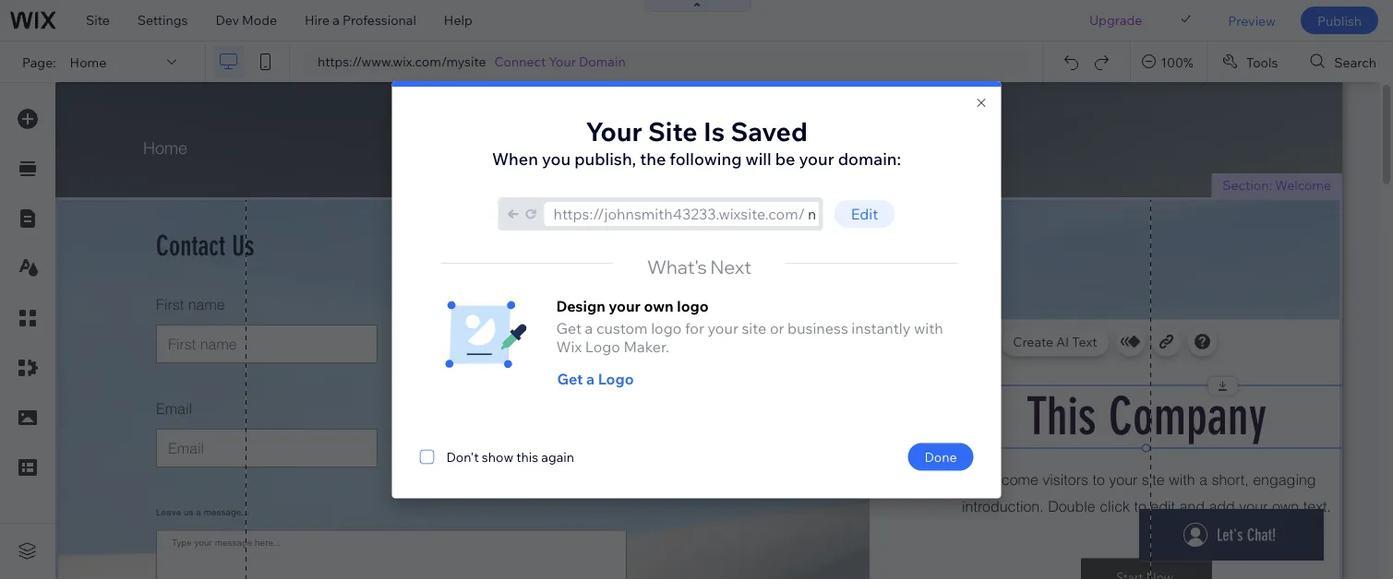Task type: vqa. For each thing, say whether or not it's contained in the screenshot.
the right Site
yes



Task type: locate. For each thing, give the bounding box(es) containing it.
connect
[[494, 54, 546, 70]]

0 horizontal spatial your
[[549, 54, 576, 70]]

edit right instantly
[[931, 334, 955, 350]]

own
[[644, 297, 674, 315]]

the
[[640, 148, 666, 169]]

1 vertical spatial edit
[[931, 334, 955, 350]]

get down wix
[[557, 370, 583, 388]]

edit down domain:
[[851, 205, 878, 223]]

your right be
[[799, 148, 834, 169]]

0 vertical spatial logo
[[585, 338, 620, 356]]

your
[[799, 148, 834, 169], [609, 297, 641, 315], [708, 319, 738, 338]]

0 vertical spatial site
[[86, 12, 110, 28]]

what's
[[647, 255, 707, 278]]

create
[[1013, 334, 1053, 350]]

get a logo
[[557, 370, 634, 388]]

0 horizontal spatial edit
[[851, 205, 878, 223]]

design
[[556, 297, 605, 315]]

hire
[[305, 12, 330, 28]]

logo up get a logo
[[585, 338, 620, 356]]

welcome
[[1275, 177, 1331, 193]]

with
[[914, 319, 943, 338]]

logo down own
[[651, 319, 682, 338]]

section: welcome
[[1222, 177, 1331, 193]]

0 vertical spatial your
[[549, 54, 576, 70]]

2 horizontal spatial your
[[799, 148, 834, 169]]

1 vertical spatial site
[[648, 115, 698, 147]]

1 horizontal spatial your
[[585, 115, 642, 147]]

1 horizontal spatial your
[[708, 319, 738, 338]]

0 vertical spatial a
[[333, 12, 340, 28]]

or
[[770, 319, 784, 338]]

1 vertical spatial get
[[557, 370, 583, 388]]

your right for
[[708, 319, 738, 338]]

edit for edit
[[851, 205, 878, 223]]

0 vertical spatial get
[[556, 319, 582, 338]]

text
[[957, 334, 983, 350], [1072, 334, 1097, 350]]

0 horizontal spatial text
[[957, 334, 983, 350]]

edit button
[[834, 200, 895, 228]]

https://johnsmith43233.wixsite.com/
[[553, 205, 805, 223]]

wix
[[556, 338, 582, 356]]

business
[[788, 319, 848, 338]]

1 vertical spatial logo
[[598, 370, 634, 388]]

1 horizontal spatial site
[[648, 115, 698, 147]]

instantly
[[851, 319, 911, 338]]

edit text
[[931, 334, 983, 350]]

1 horizontal spatial text
[[1072, 334, 1097, 350]]

hire a professional
[[305, 12, 416, 28]]

logo
[[677, 297, 709, 315], [651, 319, 682, 338]]

site up the
[[648, 115, 698, 147]]

preview
[[1228, 12, 1276, 28]]

design your own logo get a custom logo for your site or business instantly with wix logo maker.
[[556, 297, 943, 356]]

a for hire
[[333, 12, 340, 28]]

your up the custom
[[609, 297, 641, 315]]

1 horizontal spatial edit
[[931, 334, 955, 350]]

0 vertical spatial your
[[799, 148, 834, 169]]

2 vertical spatial your
[[708, 319, 738, 338]]

edit
[[851, 205, 878, 223], [931, 334, 955, 350]]

1 vertical spatial a
[[585, 319, 593, 338]]

text right with at bottom
[[957, 334, 983, 350]]

site up home
[[86, 12, 110, 28]]

logo
[[585, 338, 620, 356], [598, 370, 634, 388]]

is
[[703, 115, 725, 147]]

text right ai
[[1072, 334, 1097, 350]]

logo down maker.
[[598, 370, 634, 388]]

your
[[549, 54, 576, 70], [585, 115, 642, 147]]

get
[[556, 319, 582, 338], [557, 370, 583, 388]]

upgrade
[[1089, 12, 1142, 28]]

0 vertical spatial edit
[[851, 205, 878, 223]]

2 vertical spatial a
[[586, 370, 595, 388]]

1 text from the left
[[957, 334, 983, 350]]

publish button
[[1301, 6, 1378, 34]]

1 vertical spatial your
[[609, 297, 641, 315]]

your up publish,
[[585, 115, 642, 147]]

your site is saved when you publish, the following will be your domain:
[[492, 115, 901, 169]]

tools
[[1246, 54, 1278, 70]]

0 horizontal spatial your
[[609, 297, 641, 315]]

custom
[[596, 319, 648, 338]]

2 text from the left
[[1072, 334, 1097, 350]]

your inside your site is saved when you publish, the following will be your domain:
[[585, 115, 642, 147]]

for
[[685, 319, 704, 338]]

1 vertical spatial logo
[[651, 319, 682, 338]]

0 vertical spatial logo
[[677, 297, 709, 315]]

a
[[333, 12, 340, 28], [585, 319, 593, 338], [586, 370, 595, 388]]

logo up for
[[677, 297, 709, 315]]

dev mode
[[215, 12, 277, 28]]

edit inside edit button
[[851, 205, 878, 223]]

help
[[444, 12, 472, 28]]

get down design
[[556, 319, 582, 338]]

get a logo link
[[556, 369, 757, 399]]

will
[[746, 148, 771, 169]]

your left domain at the left top of page
[[549, 54, 576, 70]]

site
[[86, 12, 110, 28], [648, 115, 698, 147]]

show
[[482, 449, 513, 465]]

1 vertical spatial your
[[585, 115, 642, 147]]



Task type: describe. For each thing, give the bounding box(es) containing it.
settings
[[137, 12, 188, 28]]

domain
[[579, 54, 626, 70]]

what's next
[[647, 255, 751, 278]]

publish
[[1317, 12, 1362, 28]]

dev
[[215, 12, 239, 28]]

following
[[670, 148, 742, 169]]

a inside design your own logo get a custom logo for your site or business instantly with wix logo maker.
[[585, 319, 593, 338]]

done
[[925, 449, 957, 465]]

get inside design your own logo get a custom logo for your site or business instantly with wix logo maker.
[[556, 319, 582, 338]]

don't
[[446, 449, 479, 465]]

100% button
[[1131, 42, 1206, 82]]

home
[[70, 54, 106, 70]]

saved
[[731, 115, 808, 147]]

mode
[[242, 12, 277, 28]]

section:
[[1222, 177, 1272, 193]]

be
[[775, 148, 795, 169]]

preview button
[[1214, 0, 1290, 41]]

done button
[[908, 443, 973, 471]]

a for get
[[586, 370, 595, 388]]

you
[[542, 148, 571, 169]]

this
[[516, 449, 538, 465]]

0 horizontal spatial site
[[86, 12, 110, 28]]

professional
[[343, 12, 416, 28]]

site
[[742, 319, 766, 338]]

your inside your site is saved when you publish, the following will be your domain:
[[799, 148, 834, 169]]

site inside your site is saved when you publish, the following will be your domain:
[[648, 115, 698, 147]]

https://www.wix.com/mysite connect your domain
[[318, 54, 626, 70]]

search button
[[1295, 42, 1393, 82]]

next
[[710, 255, 751, 278]]

100%
[[1161, 54, 1194, 70]]

don't show this again
[[446, 449, 574, 465]]

ai
[[1056, 334, 1069, 350]]

when
[[492, 148, 538, 169]]

edit for edit text
[[931, 334, 955, 350]]

https://www.wix.com/mysite
[[318, 54, 486, 70]]

tools button
[[1207, 42, 1295, 82]]

publish,
[[574, 148, 636, 169]]

maker.
[[624, 338, 669, 356]]

create ai text
[[1013, 334, 1097, 350]]

search
[[1334, 54, 1376, 70]]

again
[[541, 449, 574, 465]]

domain:
[[838, 148, 901, 169]]

logo inside design your own logo get a custom logo for your site or business instantly with wix logo maker.
[[585, 338, 620, 356]]



